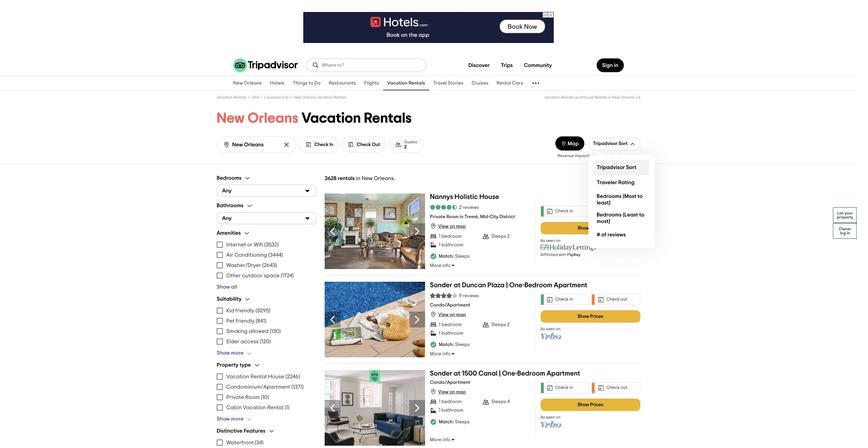 Task type: describe. For each thing, give the bounding box(es) containing it.
house for nannys holistic house
[[479, 193, 499, 200]]

bedrooms for bedrooms (least to most)
[[597, 212, 622, 218]]

internet
[[226, 242, 246, 247]]

new inside new orleans link
[[233, 81, 243, 86]]

sonder at duncan plaza | one-bedroom apartment, vacation rental in new orleans image
[[325, 282, 425, 358]]

3 view on map from the top
[[438, 390, 466, 395]]

holistic
[[455, 193, 478, 200]]

check in for sonder at duncan plaza | one-bedroom apartment
[[555, 298, 573, 302]]

0 horizontal spatial vacation rentals
[[217, 96, 246, 99]]

3 map from the top
[[456, 390, 466, 395]]

2 vertical spatial orleans
[[248, 111, 298, 126]]

nannys holistic house
[[430, 193, 499, 200]]

vacation down private room (10)
[[243, 405, 266, 410]]

map for holistic
[[456, 224, 466, 229]]

do
[[314, 81, 321, 86]]

show prices button for sonder at duncan plaza | one-bedroom apartment
[[540, 310, 640, 323]]

out
[[372, 142, 380, 147]]

sign in link
[[597, 58, 624, 72]]

new orleans vacation rentals link
[[294, 96, 346, 99]]

new left orleans,
[[612, 96, 619, 99]]

match: sleeps for at
[[439, 343, 470, 347]]

plaza
[[487, 282, 505, 289]]

3 1 from the top
[[439, 323, 441, 327]]

owner log in button
[[833, 223, 857, 239]]

waterfront (34)
[[226, 440, 263, 446]]

elder access (120)
[[226, 339, 271, 344]]

type
[[240, 363, 251, 368]]

in
[[329, 142, 333, 147]]

6 1 from the top
[[439, 408, 441, 413]]

louisiana
[[264, 96, 281, 99]]

vacation down property type
[[226, 374, 249, 380]]

bedroom for plaza
[[524, 282, 552, 289]]

(1724)
[[281, 273, 294, 278]]

elder
[[226, 339, 239, 344]]

bathroom for sonder
[[442, 331, 463, 336]]

room for (10)
[[245, 395, 260, 400]]

(130)
[[270, 329, 281, 334]]

show inside button
[[217, 284, 230, 290]]

private for private room in tremé, mid-city district
[[430, 215, 445, 219]]

nannys
[[430, 193, 453, 200]]

friendly for pet
[[236, 318, 255, 324]]

duncan
[[462, 282, 486, 289]]

check out button
[[342, 137, 386, 153]]

nannys holistic house, vacation rental in new orleans image
[[325, 193, 425, 269]]

city
[[490, 215, 498, 219]]

vacation down new orleans vacation rentals link
[[301, 111, 361, 126]]

trips
[[501, 63, 513, 68]]

private room in tremé, mid-city district
[[430, 215, 515, 219]]

discover button
[[463, 58, 495, 72]]

other outdoor space (1724)
[[226, 273, 294, 278]]

friendly for kid
[[235, 308, 254, 314]]

view on map for sonder
[[438, 313, 466, 317]]

hotels link
[[266, 76, 289, 90]]

most)
[[597, 219, 610, 224]]

usa
[[252, 96, 259, 99]]

tripadvisor for tripadvisor sort dropdown button
[[593, 141, 618, 146]]

0 vertical spatial more
[[631, 154, 640, 158]]

(most
[[623, 193, 636, 199]]

3 match: sleeps from the top
[[439, 420, 470, 425]]

outdoor
[[242, 273, 263, 278]]

9 reviews
[[459, 294, 479, 298]]

learn
[[619, 154, 630, 158]]

flights link
[[360, 76, 383, 90]]

bedrooms (least to most)
[[597, 212, 644, 224]]

sleeps 2 for house
[[491, 234, 510, 239]]

more for vacation rental house (2246)
[[231, 416, 244, 422]]

show prices for sonder at 1500 canal | one-bedroom apartment
[[578, 403, 603, 407]]

apartment for sonder at 1500 canal | one-bedroom apartment
[[547, 370, 580, 377]]

suitability
[[217, 296, 242, 302]]

smoking allowed (130)
[[226, 329, 281, 334]]

(34)
[[255, 440, 263, 446]]

or
[[247, 242, 253, 247]]

show all
[[217, 284, 237, 290]]

(10)
[[261, 395, 269, 400]]

one- for canal
[[502, 370, 517, 377]]

match: for nannys
[[439, 254, 454, 259]]

vrbo.com logo image for sonder at 1500 canal | one-bedroom apartment
[[540, 421, 562, 428]]

view on map button for nannys
[[430, 223, 466, 230]]

| for canal
[[499, 370, 501, 377]]

2 1 from the top
[[439, 243, 441, 248]]

1 bedroom for sonder
[[439, 323, 462, 327]]

new orleans
[[233, 81, 262, 86]]

apartment for sonder at duncan plaza | one-bedroom apartment
[[554, 282, 587, 289]]

orleans for new orleans link
[[244, 81, 262, 86]]

2 condo/apartment from the top
[[430, 380, 470, 385]]

with
[[559, 253, 566, 257]]

bedrooms for bedrooms (most to least)
[[597, 193, 622, 199]]

more info for plaza
[[430, 352, 451, 357]]

group containing bathrooms
[[217, 202, 316, 224]]

info for canal
[[442, 438, 451, 442]]

search search field for search icon
[[322, 62, 420, 68]]

rentals right and
[[594, 96, 607, 99]]

one- for plaza
[[509, 282, 524, 289]]

out for nannys holistic house
[[621, 209, 627, 214]]

view on map for nannys
[[438, 224, 466, 229]]

3628 rentals in new orleans.
[[325, 176, 395, 181]]

view for nannys
[[438, 224, 449, 229]]

0 vertical spatial vacation rentals
[[387, 81, 425, 86]]

(1371)
[[291, 384, 304, 390]]

1 horizontal spatial vacation rentals link
[[383, 76, 429, 90]]

vacation rental house (2246)
[[226, 374, 300, 380]]

impacts
[[575, 154, 590, 158]]

rentals down 'restaurants' link
[[333, 96, 346, 99]]

new left the 'orleans.'
[[362, 176, 373, 181]]

pet friendly (841)
[[226, 318, 266, 324]]

match: sleeps for holistic
[[439, 254, 470, 259]]

1 vertical spatial tripadvisor sort
[[597, 165, 636, 170]]

vacation right flights
[[387, 81, 407, 86]]

at for duncan
[[454, 282, 460, 289]]

list your property button
[[833, 207, 857, 223]]

la
[[636, 96, 640, 99]]

(la)
[[282, 96, 288, 99]]

show prices button for sonder at 1500 canal | one-bedroom apartment
[[540, 399, 640, 411]]

property
[[837, 215, 853, 219]]

1500
[[462, 370, 477, 377]]

all
[[231, 284, 237, 290]]

rentals
[[338, 176, 355, 181]]

show prices for nannys holistic house
[[578, 226, 603, 231]]

any button for bedrooms
[[217, 185, 316, 197]]

conditioning
[[234, 252, 267, 258]]

community
[[524, 63, 552, 68]]

clear image
[[283, 141, 290, 148]]

holidaylettings.com logo image
[[540, 244, 596, 251]]

3628
[[325, 176, 337, 181]]

1 condo/apartment from the top
[[430, 303, 470, 308]]

rentals left usa link
[[233, 96, 246, 99]]

1 info from the top
[[442, 263, 451, 268]]

more info for canal
[[430, 438, 451, 442]]

advertisement region
[[303, 12, 554, 43]]

seen for canal
[[546, 415, 555, 419]]

bedroom for nannys
[[442, 234, 462, 239]]

0 horizontal spatial rental
[[250, 374, 267, 380]]

in inside owner log in
[[847, 231, 850, 235]]

discover
[[468, 63, 490, 68]]

cabin vacation rental (1)
[[226, 405, 289, 410]]

match: for sonder
[[439, 343, 454, 347]]

| for plaza
[[506, 282, 508, 289]]

distinctive features
[[217, 429, 265, 434]]

flipkey
[[567, 253, 581, 257]]

smoking
[[226, 329, 247, 334]]

tripadvisor for list box containing tripadvisor sort
[[597, 165, 625, 170]]

rental inside rental cars link
[[497, 81, 511, 86]]

internet or wifi (3532)
[[226, 242, 279, 247]]

guests 2
[[404, 140, 417, 149]]

view for sonder
[[438, 313, 449, 317]]

this
[[591, 154, 597, 158]]

washer/dryer
[[226, 263, 261, 268]]

list
[[837, 211, 844, 215]]

owner log in
[[839, 227, 851, 235]]

least)
[[597, 200, 611, 205]]

allowed
[[249, 329, 268, 334]]

cruises
[[472, 81, 488, 86]]

check out for nannys holistic house
[[606, 209, 627, 214]]

wifi
[[254, 242, 263, 247]]

waterfront
[[226, 440, 254, 446]]

new orleans link
[[229, 76, 266, 90]]

and
[[575, 96, 582, 99]]

sleeps 2 for duncan
[[491, 323, 510, 327]]

out for sonder at duncan plaza | one-bedroom apartment
[[621, 298, 627, 302]]

(120)
[[260, 339, 271, 344]]

3 bathroom from the top
[[442, 408, 463, 413]]

things to do
[[293, 81, 321, 86]]

as for plaza
[[540, 327, 545, 331]]

view on map button for sonder
[[430, 311, 466, 318]]

(2643)
[[262, 263, 277, 268]]

new up search image
[[217, 111, 244, 126]]

check in for sonder at 1500 canal | one-bedroom apartment
[[555, 386, 573, 390]]

district
[[500, 215, 515, 219]]

revenue impacts this sort order. learn more
[[558, 154, 640, 158]]



Task type: locate. For each thing, give the bounding box(es) containing it.
2 any button from the top
[[217, 212, 316, 224]]

air
[[226, 252, 233, 258]]

map down '1500'
[[456, 390, 466, 395]]

group
[[217, 175, 316, 197], [217, 202, 316, 224], [217, 230, 316, 290], [217, 296, 316, 356], [217, 362, 316, 423], [217, 428, 316, 446]]

2
[[404, 145, 407, 149], [459, 205, 462, 210], [507, 234, 510, 239], [507, 323, 510, 327]]

2 any from the top
[[222, 216, 232, 221]]

sort up learn
[[619, 141, 628, 146]]

2 vertical spatial more
[[430, 438, 441, 442]]

2 1 bathroom from the top
[[439, 331, 463, 336]]

2 view on map button from the top
[[430, 311, 466, 318]]

0 vertical spatial match:
[[439, 254, 454, 259]]

3 check out from the top
[[606, 386, 627, 390]]

vrbo.com logo image
[[540, 333, 562, 340], [540, 421, 562, 428]]

prices for sonder at duncan plaza | one-bedroom apartment
[[590, 314, 603, 319]]

reviews right 9
[[463, 294, 479, 298]]

show prices for sonder at duncan plaza | one-bedroom apartment
[[578, 314, 603, 319]]

show prices button for nannys holistic house
[[540, 222, 640, 234]]

condo/apartment down 9
[[430, 303, 470, 308]]

2 as seen on from the top
[[540, 327, 561, 331]]

0 vertical spatial more info
[[430, 263, 451, 268]]

2 match: sleeps from the top
[[439, 343, 470, 347]]

2 inside guests 2
[[404, 145, 407, 149]]

view on map down 9
[[438, 313, 466, 317]]

bedroom for sonder
[[442, 323, 462, 327]]

1 vertical spatial info
[[442, 352, 451, 357]]

4 1 from the top
[[439, 331, 441, 336]]

to right (most
[[638, 193, 643, 199]]

orleans up usa
[[244, 81, 262, 86]]

2 show more button from the top
[[217, 416, 255, 423]]

2 show more from the top
[[217, 416, 244, 422]]

kid friendly (3295)
[[226, 308, 270, 314]]

1 vertical spatial vacation rentals
[[217, 96, 246, 99]]

show more button for elder
[[217, 350, 255, 356]]

3 check in from the top
[[555, 386, 573, 390]]

seen for plaza
[[546, 327, 555, 331]]

3 view on map button from the top
[[430, 388, 466, 395]]

2 group from the top
[[217, 202, 316, 224]]

1 vertical spatial rental
[[250, 374, 267, 380]]

show more button down elder
[[217, 350, 255, 356]]

bathroom for nannys
[[442, 243, 463, 248]]

menu containing kid friendly (3295)
[[217, 306, 316, 347]]

1 vertical spatial 1 bathroom
[[439, 331, 463, 336]]

to inside the bedrooms (most to least)
[[638, 193, 643, 199]]

to for bedrooms (least to most)
[[639, 212, 644, 218]]

1 as seen on from the top
[[540, 239, 561, 243]]

things to do link
[[289, 76, 325, 90]]

search search field for search image
[[232, 142, 278, 148]]

map down the "tremé,"
[[456, 224, 466, 229]]

3 out from the top
[[621, 386, 627, 390]]

1 1 bedroom from the top
[[439, 234, 462, 239]]

show prices
[[578, 226, 603, 231], [578, 314, 603, 319], [578, 403, 603, 407]]

1 vertical spatial apartment
[[547, 370, 580, 377]]

2 sonder from the top
[[430, 370, 452, 377]]

group containing bedrooms
[[217, 175, 316, 197]]

0 vertical spatial search search field
[[322, 62, 420, 68]]

sonder at 1500 canal | one-bedroom apartment link
[[430, 370, 580, 380]]

sonder left '1500'
[[430, 370, 452, 377]]

reviews right the of
[[608, 232, 626, 238]]

check out for sonder at 1500 canal | one-bedroom apartment
[[606, 386, 627, 390]]

one-
[[509, 282, 524, 289], [502, 370, 517, 377]]

at left '1500'
[[454, 370, 460, 377]]

1 more info from the top
[[430, 263, 451, 268]]

bedrooms up bathrooms
[[217, 175, 242, 181]]

1 vertical spatial bathroom
[[442, 331, 463, 336]]

1 bathroom from the top
[[442, 243, 463, 248]]

3 1 bathroom from the top
[[439, 408, 463, 413]]

2 vertical spatial info
[[442, 438, 451, 442]]

sort
[[619, 141, 628, 146], [626, 165, 636, 170]]

3 show prices button from the top
[[540, 399, 640, 411]]

1 vertical spatial view on map button
[[430, 311, 466, 318]]

search image
[[312, 62, 319, 69]]

check out
[[606, 209, 627, 214], [606, 298, 627, 302], [606, 386, 627, 390]]

3 bedroom from the top
[[442, 400, 462, 405]]

3 1 bedroom from the top
[[439, 400, 462, 405]]

to inside bedrooms (least to most)
[[639, 212, 644, 218]]

menu for suitability
[[217, 306, 316, 347]]

1 vertical spatial friendly
[[236, 318, 255, 324]]

1 any from the top
[[222, 188, 232, 194]]

1 sonder from the top
[[430, 282, 452, 289]]

2 menu from the top
[[217, 306, 316, 347]]

1 show more from the top
[[217, 350, 244, 356]]

1 bedroom
[[439, 234, 462, 239], [439, 323, 462, 327], [439, 400, 462, 405]]

3 as from the top
[[540, 415, 545, 419]]

new right (la)
[[294, 96, 301, 99]]

tripadvisor inside dropdown button
[[593, 141, 618, 146]]

house for vacation rental house (2246)
[[268, 374, 284, 380]]

2 show prices button from the top
[[540, 310, 640, 323]]

tripadvisor down order.
[[597, 165, 625, 170]]

None search field
[[307, 59, 426, 72]]

2 vertical spatial bathroom
[[442, 408, 463, 413]]

vacation left and
[[544, 96, 560, 99]]

vacation rentals down new orleans link
[[217, 96, 246, 99]]

any for bathrooms
[[222, 216, 232, 221]]

2 more from the top
[[430, 352, 441, 357]]

2 out from the top
[[621, 298, 627, 302]]

2 vertical spatial bedroom
[[442, 400, 462, 405]]

1 more from the top
[[430, 263, 441, 268]]

show more down elder
[[217, 350, 244, 356]]

3 prices from the top
[[590, 403, 603, 407]]

1 vertical spatial house
[[479, 193, 499, 200]]

2 vertical spatial view on map button
[[430, 388, 466, 395]]

sleeps 2
[[491, 234, 510, 239], [491, 323, 510, 327]]

1 view on map button from the top
[[430, 223, 466, 230]]

1 vertical spatial sonder
[[430, 370, 452, 377]]

1 match: sleeps from the top
[[439, 254, 470, 259]]

0 horizontal spatial private
[[226, 395, 244, 400]]

0 vertical spatial as
[[540, 239, 545, 243]]

to right (least
[[639, 212, 644, 218]]

2 bedroom from the top
[[442, 323, 462, 327]]

3 match: from the top
[[439, 420, 454, 425]]

tripadvisor sort up order.
[[593, 141, 628, 146]]

any for bedrooms
[[222, 188, 232, 194]]

4 group from the top
[[217, 296, 316, 356]]

travel stories link
[[429, 76, 468, 90]]

condo/apartment down '1500'
[[430, 380, 470, 385]]

travel
[[433, 81, 447, 86]]

1 vertical spatial more
[[231, 350, 244, 356]]

1 vertical spatial room
[[245, 395, 260, 400]]

as seen on for plaza
[[540, 327, 561, 331]]

private up cabin
[[226, 395, 244, 400]]

2 vertical spatial map
[[456, 390, 466, 395]]

orleans,
[[620, 96, 635, 99]]

0 vertical spatial bedroom
[[442, 234, 462, 239]]

1 horizontal spatial search search field
[[322, 62, 420, 68]]

5 group from the top
[[217, 362, 316, 423]]

rentals up out on the left of the page
[[364, 111, 412, 126]]

vacation down do at left
[[317, 96, 333, 99]]

1 vertical spatial vrbo.com logo image
[[540, 421, 562, 428]]

3 more from the top
[[430, 438, 441, 442]]

0 vertical spatial private
[[430, 215, 445, 219]]

revenue
[[558, 154, 574, 158]]

2 show prices from the top
[[578, 314, 603, 319]]

1 1 bathroom from the top
[[439, 243, 463, 248]]

sort inside tripadvisor sort dropdown button
[[619, 141, 628, 146]]

sort down learn more link
[[626, 165, 636, 170]]

(least
[[623, 212, 638, 218]]

room for in
[[446, 215, 459, 219]]

sleeps
[[491, 234, 506, 239], [455, 254, 470, 259], [491, 323, 506, 327], [455, 343, 470, 347], [491, 400, 506, 405], [455, 420, 470, 425]]

traveler
[[597, 180, 617, 185]]

info for plaza
[[442, 352, 451, 357]]

traveler rating
[[597, 180, 635, 185]]

menu containing vacation rental house (2246)
[[217, 372, 316, 413]]

rentals left travel
[[409, 81, 425, 86]]

1 as from the top
[[540, 239, 545, 243]]

0 horizontal spatial search search field
[[232, 142, 278, 148]]

1 match: from the top
[[439, 254, 454, 259]]

2 info from the top
[[442, 352, 451, 357]]

tripadvisor sort inside tripadvisor sort dropdown button
[[593, 141, 628, 146]]

match: sleeps
[[439, 254, 470, 259], [439, 343, 470, 347], [439, 420, 470, 425]]

0 vertical spatial 1 bedroom
[[439, 234, 462, 239]]

1 vertical spatial as
[[540, 327, 545, 331]]

2 vertical spatial more
[[231, 416, 244, 422]]

private inside menu
[[226, 395, 244, 400]]

rental up condominium/apartment
[[250, 374, 267, 380]]

2 more info from the top
[[430, 352, 451, 357]]

0 vertical spatial show prices button
[[540, 222, 640, 234]]

0 vertical spatial show more
[[217, 350, 244, 356]]

show all button
[[217, 284, 237, 290]]

sort inside list box
[[626, 165, 636, 170]]

new orleans vacation rentals
[[294, 96, 346, 99], [217, 111, 412, 126]]

canal
[[478, 370, 497, 377]]

sort for list box containing tripadvisor sort
[[626, 165, 636, 170]]

rentals left and
[[561, 96, 574, 99]]

affiliated
[[540, 253, 558, 257]]

show more for elder access (120)
[[217, 350, 244, 356]]

room inside menu
[[245, 395, 260, 400]]

0 vertical spatial to
[[309, 81, 313, 86]]

2 view from the top
[[438, 313, 449, 317]]

sonder left duncan
[[430, 282, 452, 289]]

out for sonder at 1500 canal | one-bedroom apartment
[[621, 386, 627, 390]]

more for kid friendly (3295)
[[231, 350, 244, 356]]

rental cars link
[[492, 76, 527, 90]]

1 check in from the top
[[555, 209, 573, 214]]

0 vertical spatial bedrooms
[[217, 175, 242, 181]]

guests
[[404, 140, 417, 144]]

map for at
[[456, 313, 466, 317]]

0 vertical spatial seen
[[546, 239, 555, 243]]

show more for cabin vacation rental (1)
[[217, 416, 244, 422]]

orleans for new orleans vacation rentals link
[[302, 96, 316, 99]]

1 vertical spatial any
[[222, 216, 232, 221]]

| right canal
[[499, 370, 501, 377]]

menu
[[217, 240, 316, 281], [217, 306, 316, 347], [217, 372, 316, 413]]

one- right canal
[[502, 370, 517, 377]]

2 check out from the top
[[606, 298, 627, 302]]

reviews for sonder at duncan plaza | one-bedroom apartment
[[463, 294, 479, 298]]

any button
[[217, 185, 316, 197], [217, 212, 316, 224]]

list box
[[588, 155, 655, 248]]

as for canal
[[540, 415, 545, 419]]

1 vertical spatial view
[[438, 313, 449, 317]]

any up bathrooms
[[222, 188, 232, 194]]

1 show more button from the top
[[217, 350, 255, 356]]

group containing distinctive features
[[217, 428, 316, 446]]

2 vertical spatial show prices button
[[540, 399, 640, 411]]

affiliated with flipkey
[[540, 253, 581, 257]]

3 menu from the top
[[217, 372, 316, 413]]

group containing suitability
[[217, 296, 316, 356]]

more down cabin
[[231, 416, 244, 422]]

show more button for cabin
[[217, 416, 255, 423]]

1 view on map from the top
[[438, 224, 466, 229]]

rental left (1)
[[267, 405, 283, 410]]

any button for bathrooms
[[217, 212, 316, 224]]

(3444)
[[268, 252, 283, 258]]

at up 9
[[454, 282, 460, 289]]

to left do at left
[[309, 81, 313, 86]]

new orleans vacation rentals down new orleans vacation rentals link
[[217, 111, 412, 126]]

1 at from the top
[[454, 282, 460, 289]]

2 vertical spatial 1 bathroom
[[439, 408, 463, 413]]

3 group from the top
[[217, 230, 316, 290]]

0 horizontal spatial house
[[268, 374, 284, 380]]

0 vertical spatial orleans
[[244, 81, 262, 86]]

bedrooms inside bedrooms (least to most)
[[597, 212, 622, 218]]

view on map button down 9
[[430, 311, 466, 318]]

0 vertical spatial reviews
[[463, 205, 479, 210]]

2 vertical spatial more info
[[430, 438, 451, 442]]

1 vertical spatial more
[[430, 352, 441, 357]]

(1)
[[285, 405, 289, 410]]

1 vertical spatial show prices button
[[540, 310, 640, 323]]

2 seen from the top
[[546, 327, 555, 331]]

2 view on map from the top
[[438, 313, 466, 317]]

more for plaza
[[430, 352, 441, 357]]

log
[[840, 231, 846, 235]]

bedrooms for bedrooms
[[217, 175, 242, 181]]

0 vertical spatial any
[[222, 188, 232, 194]]

9
[[459, 294, 462, 298]]

2 map from the top
[[456, 313, 466, 317]]

mid-
[[480, 215, 490, 219]]

1 vertical spatial bedrooms
[[597, 193, 622, 199]]

on
[[450, 224, 455, 229], [556, 239, 561, 243], [450, 313, 455, 317], [556, 327, 561, 331], [450, 390, 455, 395], [556, 415, 561, 419]]

room left the "tremé,"
[[446, 215, 459, 219]]

condominium/apartment (1371)
[[226, 384, 304, 390]]

1 vertical spatial prices
[[590, 314, 603, 319]]

0 vertical spatial view on map
[[438, 224, 466, 229]]

orleans
[[244, 81, 262, 86], [302, 96, 316, 99], [248, 111, 298, 126]]

3 as seen on from the top
[[540, 415, 561, 419]]

3 show prices from the top
[[578, 403, 603, 407]]

bedroom for canal
[[517, 370, 545, 377]]

menu for amenities
[[217, 240, 316, 281]]

bedroom
[[442, 234, 462, 239], [442, 323, 462, 327], [442, 400, 462, 405]]

space
[[264, 273, 280, 278]]

2 match: from the top
[[439, 343, 454, 347]]

1 show prices from the top
[[578, 226, 603, 231]]

as seen on for canal
[[540, 415, 561, 419]]

2 vrbo.com logo image from the top
[[540, 421, 562, 428]]

2 vertical spatial prices
[[590, 403, 603, 407]]

group containing property type
[[217, 362, 316, 423]]

0 vertical spatial as seen on
[[540, 239, 561, 243]]

2 prices from the top
[[590, 314, 603, 319]]

1 sleeps 2 from the top
[[491, 234, 510, 239]]

Search search field
[[322, 62, 420, 68], [232, 142, 278, 148]]

one- right plaza
[[509, 282, 524, 289]]

0 vertical spatial show prices
[[578, 226, 603, 231]]

reviews for nannys holistic house
[[463, 205, 479, 210]]

bedrooms
[[217, 175, 242, 181], [597, 193, 622, 199], [597, 212, 622, 218]]

tripadvisor image
[[233, 58, 298, 72]]

tripadvisor inside list box
[[597, 165, 625, 170]]

0 vertical spatial info
[[442, 263, 451, 268]]

list box containing tripadvisor sort
[[588, 155, 655, 248]]

new
[[233, 81, 243, 86], [294, 96, 301, 99], [612, 96, 619, 99], [217, 111, 244, 126], [362, 176, 373, 181]]

0 vertical spatial new orleans vacation rentals
[[294, 96, 346, 99]]

2 vertical spatial 1 bedroom
[[439, 400, 462, 405]]

0 vertical spatial one-
[[509, 282, 524, 289]]

house right and
[[582, 96, 594, 99]]

cabin
[[226, 405, 242, 410]]

1 vertical spatial new orleans vacation rentals
[[217, 111, 412, 126]]

orleans down louisiana
[[248, 111, 298, 126]]

vacation rentals left travel
[[387, 81, 425, 86]]

1 vrbo.com logo image from the top
[[540, 333, 562, 340]]

#
[[597, 232, 600, 238]]

1 bathroom for sonder
[[439, 331, 463, 336]]

things
[[293, 81, 308, 86]]

orleans inside new orleans link
[[244, 81, 262, 86]]

2 vertical spatial show prices
[[578, 403, 603, 407]]

bedrooms up most)
[[597, 212, 622, 218]]

check in for nannys holistic house
[[555, 209, 573, 214]]

house up condominium/apartment (1371) on the left bottom of page
[[268, 374, 284, 380]]

property
[[217, 363, 238, 368]]

2 as from the top
[[540, 327, 545, 331]]

2 check in from the top
[[555, 298, 573, 302]]

search search field up flights link
[[322, 62, 420, 68]]

0 vertical spatial map
[[456, 224, 466, 229]]

1 vertical spatial seen
[[546, 327, 555, 331]]

show more button down cabin
[[217, 416, 255, 423]]

to for bedrooms (most to least)
[[638, 193, 643, 199]]

bedrooms (most to least)
[[597, 193, 643, 205]]

menu containing internet or wifi (3532)
[[217, 240, 316, 281]]

view on map button down the "tremé,"
[[430, 223, 466, 230]]

1 show prices button from the top
[[540, 222, 640, 234]]

bathroom
[[442, 243, 463, 248], [442, 331, 463, 336], [442, 408, 463, 413]]

tripadvisor
[[593, 141, 618, 146], [597, 165, 625, 170]]

2 sleeps 2 from the top
[[491, 323, 510, 327]]

1 out from the top
[[621, 209, 627, 214]]

rental
[[497, 81, 511, 86], [250, 374, 267, 380], [267, 405, 283, 410]]

# of reviews
[[597, 232, 626, 238]]

1 bathroom for nannys
[[439, 243, 463, 248]]

view on map down the "tremé,"
[[438, 224, 466, 229]]

1 bedroom for nannys
[[439, 234, 462, 239]]

0 vertical spatial sleeps 2
[[491, 234, 510, 239]]

3 more info from the top
[[430, 438, 451, 442]]

show more down cabin
[[217, 416, 244, 422]]

1 map from the top
[[456, 224, 466, 229]]

2 1 bedroom from the top
[[439, 323, 462, 327]]

new orleans vacation rentals down do at left
[[294, 96, 346, 99]]

vrbo.com logo image for sonder at duncan plaza | one-bedroom apartment
[[540, 333, 562, 340]]

1 vertical spatial |
[[499, 370, 501, 377]]

private
[[430, 215, 445, 219], [226, 395, 244, 400]]

bedrooms inside the bedrooms (most to least)
[[597, 193, 622, 199]]

1 vertical spatial vacation rentals link
[[217, 96, 246, 99]]

reviews up the "tremé,"
[[463, 205, 479, 210]]

orleans down things to do
[[302, 96, 316, 99]]

1 vertical spatial menu
[[217, 306, 316, 347]]

sort for tripadvisor sort dropdown button
[[619, 141, 628, 146]]

0 vertical spatial out
[[621, 209, 627, 214]]

louisiana (la) link
[[264, 96, 288, 99]]

1 vertical spatial check in
[[555, 298, 573, 302]]

1 horizontal spatial rental
[[267, 405, 283, 410]]

3 info from the top
[[442, 438, 451, 442]]

1 vertical spatial view on map
[[438, 313, 466, 317]]

more right learn
[[631, 154, 640, 158]]

prices
[[590, 226, 603, 231], [590, 314, 603, 319], [590, 403, 603, 407]]

more down elder
[[231, 350, 244, 356]]

friendly down kid friendly (3295)
[[236, 318, 255, 324]]

1 prices from the top
[[590, 226, 603, 231]]

check out for sonder at duncan plaza | one-bedroom apartment
[[606, 298, 627, 302]]

more for canal
[[430, 438, 441, 442]]

1 horizontal spatial private
[[430, 215, 445, 219]]

0 vertical spatial tripadvisor sort
[[593, 141, 628, 146]]

1 1 from the top
[[439, 234, 441, 239]]

1 vertical spatial reviews
[[608, 232, 626, 238]]

any down bathrooms
[[222, 216, 232, 221]]

1 group from the top
[[217, 175, 316, 197]]

at for 1500
[[454, 370, 460, 377]]

2 horizontal spatial rental
[[497, 81, 511, 86]]

info
[[442, 263, 451, 268], [442, 352, 451, 357], [442, 438, 451, 442]]

private down nannys
[[430, 215, 445, 219]]

(3532)
[[264, 242, 279, 247]]

sonder for sonder at 1500 canal | one-bedroom apartment
[[430, 370, 452, 377]]

hotels
[[270, 81, 284, 86]]

1 vertical spatial bedroom
[[442, 323, 462, 327]]

1 view from the top
[[438, 224, 449, 229]]

tripadvisor sort down order.
[[597, 165, 636, 170]]

vacation rentals link left travel
[[383, 76, 429, 90]]

search image
[[223, 141, 230, 148]]

vacation rentals and house rentals in new orleans, la
[[544, 96, 640, 99]]

view on map button down '1500'
[[430, 388, 466, 395]]

1 seen from the top
[[546, 239, 555, 243]]

friendly up pet friendly (841)
[[235, 308, 254, 314]]

tripadvisor up sort on the right of page
[[593, 141, 618, 146]]

restaurants
[[329, 81, 356, 86]]

bedrooms up least)
[[597, 193, 622, 199]]

1 vertical spatial out
[[621, 298, 627, 302]]

access
[[241, 339, 259, 344]]

check out
[[357, 142, 380, 147]]

prices for sonder at 1500 canal | one-bedroom apartment
[[590, 403, 603, 407]]

0 vertical spatial view
[[438, 224, 449, 229]]

1 vertical spatial orleans
[[302, 96, 316, 99]]

reviews inside list box
[[608, 232, 626, 238]]

restaurants link
[[325, 76, 360, 90]]

1 any button from the top
[[217, 185, 316, 197]]

show more
[[217, 350, 244, 356], [217, 416, 244, 422]]

house up mid-
[[479, 193, 499, 200]]

6 group from the top
[[217, 428, 316, 446]]

map down 9
[[456, 313, 466, 317]]

1 menu from the top
[[217, 240, 316, 281]]

kid
[[226, 308, 234, 314]]

check in
[[314, 142, 333, 147]]

0 vertical spatial sort
[[619, 141, 628, 146]]

0 vertical spatial any button
[[217, 185, 316, 197]]

rental left cars
[[497, 81, 511, 86]]

menu for property type
[[217, 372, 316, 413]]

1 horizontal spatial room
[[446, 215, 459, 219]]

sign
[[602, 63, 613, 68]]

1 vertical spatial private
[[226, 395, 244, 400]]

0 vertical spatial more
[[430, 263, 441, 268]]

map
[[456, 224, 466, 229], [456, 313, 466, 317], [456, 390, 466, 395]]

features
[[244, 429, 265, 434]]

new down "tripadvisor" image
[[233, 81, 243, 86]]

0 vertical spatial sonder
[[430, 282, 452, 289]]

0 vertical spatial prices
[[590, 226, 603, 231]]

2 at from the top
[[454, 370, 460, 377]]

sonder at 1500 canal | one-bedroom apartment, vacation rental in new orleans image
[[325, 370, 425, 446]]

0 vertical spatial tripadvisor
[[593, 141, 618, 146]]

1 vertical spatial sleeps 2
[[491, 323, 510, 327]]

0 vertical spatial vacation rentals link
[[383, 76, 429, 90]]

view on map down '1500'
[[438, 390, 466, 395]]

list your property
[[837, 211, 853, 219]]

condominium/apartment
[[226, 384, 290, 390]]

2 bathroom from the top
[[442, 331, 463, 336]]

private for private room (10)
[[226, 395, 244, 400]]

vacation rentals link down new orleans link
[[217, 96, 246, 99]]

sonder at 1500 canal | one-bedroom apartment
[[430, 370, 580, 377]]

room up the "cabin vacation rental (1)" at bottom
[[245, 395, 260, 400]]

3 view from the top
[[438, 390, 449, 395]]

vacation down new orleans link
[[217, 96, 232, 99]]

air conditioning (3444)
[[226, 252, 283, 258]]

amenities
[[217, 230, 241, 236]]

prices for nannys holistic house
[[590, 226, 603, 231]]

private room (10)
[[226, 395, 269, 400]]

at
[[454, 282, 460, 289], [454, 370, 460, 377]]

sonder for sonder at duncan plaza | one-bedroom apartment
[[430, 282, 452, 289]]

0 vertical spatial show more button
[[217, 350, 255, 356]]

check
[[314, 142, 328, 147], [357, 142, 371, 147], [555, 209, 568, 214], [606, 209, 620, 214], [555, 298, 568, 302], [606, 298, 620, 302], [555, 386, 568, 390], [606, 386, 620, 390]]

0 vertical spatial view on map button
[[430, 223, 466, 230]]

1 vertical spatial to
[[638, 193, 643, 199]]

1 bedroom from the top
[[442, 234, 462, 239]]

5 1 from the top
[[439, 400, 441, 405]]

2 horizontal spatial house
[[582, 96, 594, 99]]

3 seen from the top
[[546, 415, 555, 419]]

| right plaza
[[506, 282, 508, 289]]

search search field right search image
[[232, 142, 278, 148]]

2 vertical spatial check out
[[606, 386, 627, 390]]

1 check out from the top
[[606, 209, 627, 214]]

1 vertical spatial tripadvisor
[[597, 165, 625, 170]]

1 vertical spatial show more button
[[217, 416, 255, 423]]

1 vertical spatial map
[[456, 313, 466, 317]]

group containing amenities
[[217, 230, 316, 290]]



Task type: vqa. For each thing, say whether or not it's contained in the screenshot.
Sleeps 4
yes



